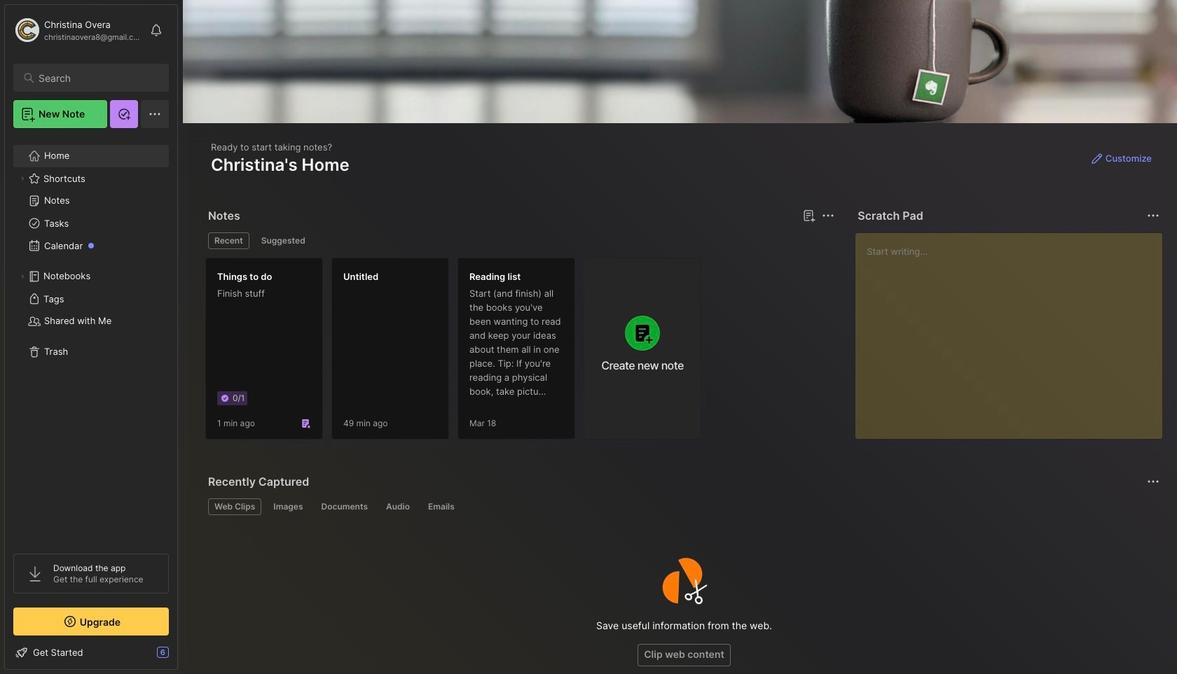 Task type: describe. For each thing, give the bounding box(es) containing it.
none search field inside main element
[[39, 69, 156, 86]]

2 tab list from the top
[[208, 499, 1157, 516]]

expand notebooks image
[[18, 273, 27, 281]]

Start writing… text field
[[867, 233, 1162, 428]]

1 tab list from the top
[[208, 233, 833, 249]]

tree inside main element
[[5, 137, 177, 542]]

more actions image
[[820, 207, 837, 224]]



Task type: vqa. For each thing, say whether or not it's contained in the screenshot.
Click the ...
no



Task type: locate. For each thing, give the bounding box(es) containing it.
click to collapse image
[[177, 649, 187, 666]]

main element
[[0, 0, 182, 675]]

More actions field
[[819, 206, 838, 226], [1143, 206, 1163, 226], [1143, 472, 1163, 492]]

tree
[[5, 137, 177, 542]]

2 more actions image from the top
[[1145, 474, 1162, 490]]

0 vertical spatial more actions image
[[1145, 207, 1162, 224]]

Search text field
[[39, 71, 156, 85]]

tab list
[[208, 233, 833, 249], [208, 499, 1157, 516]]

Account field
[[13, 16, 143, 44]]

tab
[[208, 233, 249, 249], [255, 233, 312, 249], [208, 499, 262, 516], [267, 499, 309, 516], [315, 499, 374, 516], [380, 499, 416, 516], [422, 499, 461, 516]]

more actions image
[[1145, 207, 1162, 224], [1145, 474, 1162, 490]]

row group
[[205, 258, 710, 448]]

1 vertical spatial more actions image
[[1145, 474, 1162, 490]]

None search field
[[39, 69, 156, 86]]

0 vertical spatial tab list
[[208, 233, 833, 249]]

1 more actions image from the top
[[1145, 207, 1162, 224]]

Help and Learning task checklist field
[[5, 642, 177, 664]]

1 vertical spatial tab list
[[208, 499, 1157, 516]]



